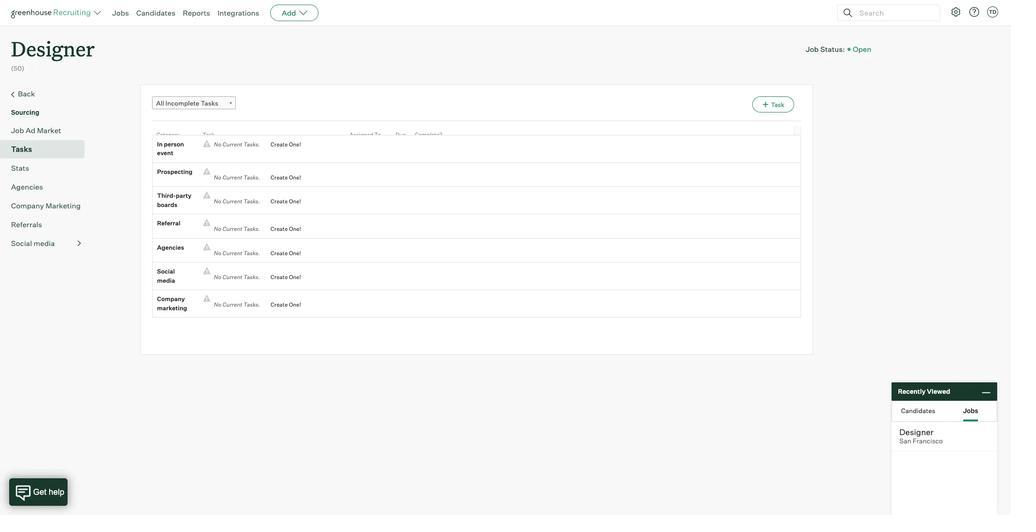 Task type: locate. For each thing, give the bounding box(es) containing it.
third-party boards
[[157, 192, 192, 209]]

no for in person event
[[214, 141, 222, 148]]

1 vertical spatial company
[[157, 296, 185, 303]]

add button
[[270, 5, 319, 21]]

1 horizontal spatial designer
[[900, 428, 934, 438]]

create one! for company marketing
[[271, 302, 301, 309]]

current for social media
[[223, 274, 242, 281]]

task for task
[[203, 131, 215, 138]]

back
[[18, 89, 35, 98]]

5 tasks. from the top
[[244, 250, 260, 257]]

7 no from the top
[[214, 302, 222, 309]]

0 horizontal spatial designer
[[11, 35, 95, 62]]

one! for referral
[[289, 226, 301, 233]]

4 create from the top
[[271, 226, 288, 233]]

no for social media
[[214, 274, 222, 281]]

3 no from the top
[[214, 198, 222, 205]]

7 create from the top
[[271, 302, 288, 309]]

4 one! from the top
[[289, 226, 301, 233]]

1 create one! from the top
[[271, 141, 301, 148]]

one! for third-party boards
[[289, 198, 301, 205]]

7 tasks. from the top
[[244, 302, 260, 309]]

1 vertical spatial job
[[11, 126, 24, 135]]

candidates right "jobs" 'link'
[[136, 8, 175, 17]]

no current tasks.
[[211, 141, 264, 148], [211, 174, 264, 181], [211, 198, 264, 205], [211, 226, 264, 233], [211, 250, 264, 257], [211, 274, 264, 281], [211, 302, 264, 309]]

0 horizontal spatial media
[[34, 239, 55, 248]]

0 horizontal spatial company
[[11, 201, 44, 210]]

candidates down recently viewed
[[902, 407, 936, 415]]

current for prospecting
[[223, 174, 242, 181]]

Search text field
[[858, 6, 932, 20]]

tasks.
[[244, 141, 260, 148], [244, 174, 260, 181], [244, 198, 260, 205], [244, 226, 260, 233], [244, 250, 260, 257], [244, 274, 260, 281], [244, 302, 260, 309]]

current for in person event
[[223, 141, 242, 148]]

6 no from the top
[[214, 274, 222, 281]]

agencies down the stats
[[11, 182, 43, 192]]

7 current from the top
[[223, 302, 242, 309]]

social down referrals
[[11, 239, 32, 248]]

create one! for referral
[[271, 226, 301, 233]]

agencies link
[[11, 181, 81, 193]]

1 horizontal spatial company
[[157, 296, 185, 303]]

category
[[157, 131, 180, 138]]

one!
[[289, 141, 301, 148], [289, 174, 301, 181], [289, 198, 301, 205], [289, 226, 301, 233], [289, 250, 301, 257], [289, 274, 301, 281], [289, 302, 301, 309]]

candidates
[[136, 8, 175, 17], [902, 407, 936, 415]]

designer for designer san francisco
[[900, 428, 934, 438]]

1 horizontal spatial media
[[157, 277, 175, 285]]

referrals link
[[11, 219, 81, 230]]

designer inside 'designer san francisco'
[[900, 428, 934, 438]]

create one! link for social media
[[264, 273, 301, 282]]

third-
[[157, 192, 176, 200]]

0 vertical spatial media
[[34, 239, 55, 248]]

1 tasks. from the top
[[244, 141, 260, 148]]

0 horizontal spatial agencies
[[11, 182, 43, 192]]

1 horizontal spatial task
[[772, 101, 785, 108]]

referrals
[[11, 220, 42, 229]]

3 current from the top
[[223, 198, 242, 205]]

create one! link
[[264, 140, 301, 149], [264, 173, 301, 182], [264, 197, 301, 206], [264, 225, 301, 234], [264, 249, 301, 258], [264, 273, 301, 282], [264, 301, 301, 310]]

5 current from the top
[[223, 250, 242, 257]]

media
[[34, 239, 55, 248], [157, 277, 175, 285]]

3 no current tasks. from the top
[[211, 198, 264, 205]]

designer down greenhouse recruiting "image" on the left top
[[11, 35, 95, 62]]

designer (50)
[[11, 35, 95, 72]]

job left status:
[[806, 44, 819, 54]]

2 no current tasks. from the top
[[211, 174, 264, 181]]

1 vertical spatial social
[[157, 268, 175, 276]]

4 no from the top
[[214, 226, 222, 233]]

2 tasks. from the top
[[244, 174, 260, 181]]

create one!
[[271, 141, 301, 148], [271, 174, 301, 181], [271, 198, 301, 205], [271, 226, 301, 233], [271, 250, 301, 257], [271, 274, 301, 281], [271, 302, 301, 309]]

tasks up the stats
[[11, 145, 32, 154]]

no
[[214, 141, 222, 148], [214, 174, 222, 181], [214, 198, 222, 205], [214, 226, 222, 233], [214, 250, 222, 257], [214, 274, 222, 281], [214, 302, 222, 309]]

designer
[[11, 35, 95, 62], [900, 428, 934, 438]]

create one! for prospecting
[[271, 174, 301, 181]]

0 vertical spatial designer
[[11, 35, 95, 62]]

tasks
[[201, 99, 218, 107], [11, 145, 32, 154]]

6 current from the top
[[223, 274, 242, 281]]

company inside "company marketing"
[[157, 296, 185, 303]]

no current tasks. for third-party boards
[[211, 198, 264, 205]]

job for job status:
[[806, 44, 819, 54]]

1 horizontal spatial tasks
[[201, 99, 218, 107]]

1 no from the top
[[214, 141, 222, 148]]

job status:
[[806, 44, 846, 54]]

agencies down referral
[[157, 244, 184, 251]]

create for social media
[[271, 274, 288, 281]]

1 vertical spatial agencies
[[157, 244, 184, 251]]

current for third-party boards
[[223, 198, 242, 205]]

tasks right incomplete
[[201, 99, 218, 107]]

party
[[176, 192, 192, 200]]

tasks. for third-party boards
[[244, 198, 260, 205]]

1 horizontal spatial candidates
[[902, 407, 936, 415]]

one! for in person event
[[289, 141, 301, 148]]

0 vertical spatial jobs
[[112, 8, 129, 17]]

market
[[37, 126, 61, 135]]

company
[[11, 201, 44, 210], [157, 296, 185, 303]]

td button
[[986, 5, 1001, 19]]

integrations
[[218, 8, 259, 17]]

1 horizontal spatial jobs
[[964, 407, 979, 415]]

1 current from the top
[[223, 141, 242, 148]]

6 create from the top
[[271, 274, 288, 281]]

td
[[990, 9, 997, 15]]

2 no from the top
[[214, 174, 222, 181]]

current
[[223, 141, 242, 148], [223, 174, 242, 181], [223, 198, 242, 205], [223, 226, 242, 233], [223, 250, 242, 257], [223, 274, 242, 281], [223, 302, 242, 309]]

job left ad at the top left
[[11, 126, 24, 135]]

0 vertical spatial company
[[11, 201, 44, 210]]

jobs
[[112, 8, 129, 17], [964, 407, 979, 415]]

social media
[[11, 239, 55, 248], [157, 268, 175, 285]]

create one! for in person event
[[271, 141, 301, 148]]

2 create one! link from the top
[[264, 173, 301, 182]]

4 no current tasks. from the top
[[211, 226, 264, 233]]

3 create from the top
[[271, 198, 288, 205]]

6 one! from the top
[[289, 274, 301, 281]]

stats
[[11, 164, 29, 173]]

1 horizontal spatial job
[[806, 44, 819, 54]]

1 horizontal spatial agencies
[[157, 244, 184, 251]]

no for company marketing
[[214, 302, 222, 309]]

0 vertical spatial tasks
[[201, 99, 218, 107]]

san
[[900, 438, 912, 446]]

all
[[156, 99, 164, 107]]

0 horizontal spatial task
[[203, 131, 215, 138]]

incomplete
[[166, 99, 199, 107]]

3 one! from the top
[[289, 198, 301, 205]]

2 create from the top
[[271, 174, 288, 181]]

1 vertical spatial jobs
[[964, 407, 979, 415]]

0 horizontal spatial job
[[11, 126, 24, 135]]

0 horizontal spatial candidates
[[136, 8, 175, 17]]

2 current from the top
[[223, 174, 242, 181]]

tasks. for prospecting
[[244, 174, 260, 181]]

1 vertical spatial candidates
[[902, 407, 936, 415]]

create one! for agencies
[[271, 250, 301, 257]]

social up "company marketing" at left
[[157, 268, 175, 276]]

6 tasks. from the top
[[244, 274, 260, 281]]

3 tasks. from the top
[[244, 198, 260, 205]]

2 create one! from the top
[[271, 174, 301, 181]]

marketing
[[157, 305, 187, 312]]

company inside company marketing link
[[11, 201, 44, 210]]

no for prospecting
[[214, 174, 222, 181]]

1 horizontal spatial social media
[[157, 268, 175, 285]]

5 no current tasks. from the top
[[211, 250, 264, 257]]

7 no current tasks. from the top
[[211, 302, 264, 309]]

4 create one! link from the top
[[264, 225, 301, 234]]

1 vertical spatial tasks
[[11, 145, 32, 154]]

tasks. for social media
[[244, 274, 260, 281]]

0 vertical spatial agencies
[[11, 182, 43, 192]]

6 create one! from the top
[[271, 274, 301, 281]]

media inside social media link
[[34, 239, 55, 248]]

social
[[11, 239, 32, 248], [157, 268, 175, 276]]

social media down referrals
[[11, 239, 55, 248]]

candidates inside tab list
[[902, 407, 936, 415]]

3 create one! link from the top
[[264, 197, 301, 206]]

greenhouse recruiting image
[[11, 7, 94, 18]]

7 create one! from the top
[[271, 302, 301, 309]]

6 no current tasks. from the top
[[211, 274, 264, 281]]

company marketing
[[157, 296, 187, 312]]

0 vertical spatial social media
[[11, 239, 55, 248]]

1 vertical spatial designer
[[900, 428, 934, 438]]

5 one! from the top
[[289, 250, 301, 257]]

7 one! from the top
[[289, 302, 301, 309]]

0 vertical spatial task
[[772, 101, 785, 108]]

create
[[271, 141, 288, 148], [271, 174, 288, 181], [271, 198, 288, 205], [271, 226, 288, 233], [271, 250, 288, 257], [271, 274, 288, 281], [271, 302, 288, 309]]

job for job ad market
[[11, 126, 24, 135]]

0 horizontal spatial tasks
[[11, 145, 32, 154]]

media up "company marketing" at left
[[157, 277, 175, 285]]

2 one! from the top
[[289, 174, 301, 181]]

5 create from the top
[[271, 250, 288, 257]]

1 create from the top
[[271, 141, 288, 148]]

tasks inside tasks link
[[11, 145, 32, 154]]

integrations link
[[218, 8, 259, 17]]

assigned
[[350, 131, 374, 138]]

company up referrals
[[11, 201, 44, 210]]

4 tasks. from the top
[[244, 226, 260, 233]]

job ad market
[[11, 126, 61, 135]]

task
[[772, 101, 785, 108], [203, 131, 215, 138]]

open
[[853, 44, 872, 54]]

4 current from the top
[[223, 226, 242, 233]]

0 vertical spatial candidates
[[136, 8, 175, 17]]

tab list
[[893, 402, 997, 422]]

job
[[806, 44, 819, 54], [11, 126, 24, 135]]

1 no current tasks. from the top
[[211, 141, 264, 148]]

ad
[[26, 126, 35, 135]]

agencies
[[11, 182, 43, 192], [157, 244, 184, 251]]

one! for social media
[[289, 274, 301, 281]]

1 create one! link from the top
[[264, 140, 301, 149]]

recently
[[899, 388, 926, 396]]

no current tasks. for agencies
[[211, 250, 264, 257]]

5 create one! from the top
[[271, 250, 301, 257]]

0 horizontal spatial social media
[[11, 239, 55, 248]]

0 vertical spatial job
[[806, 44, 819, 54]]

viewed
[[927, 388, 951, 396]]

0 horizontal spatial jobs
[[112, 8, 129, 17]]

1 vertical spatial media
[[157, 277, 175, 285]]

social inside social media
[[157, 268, 175, 276]]

1 horizontal spatial social
[[157, 268, 175, 276]]

create one! for third-party boards
[[271, 198, 301, 205]]

company up marketing
[[157, 296, 185, 303]]

5 create one! link from the top
[[264, 249, 301, 258]]

media down referrals link
[[34, 239, 55, 248]]

designer down "recently" on the right bottom of page
[[900, 428, 934, 438]]

6 create one! link from the top
[[264, 273, 301, 282]]

tasks. for agencies
[[244, 250, 260, 257]]

3 create one! from the top
[[271, 198, 301, 205]]

social media up "company marketing" at left
[[157, 268, 175, 285]]

1 vertical spatial task
[[203, 131, 215, 138]]

no for third-party boards
[[214, 198, 222, 205]]

5 no from the top
[[214, 250, 222, 257]]

4 create one! from the top
[[271, 226, 301, 233]]

7 create one! link from the top
[[264, 301, 301, 310]]

0 horizontal spatial social
[[11, 239, 32, 248]]

1 one! from the top
[[289, 141, 301, 148]]



Task type: describe. For each thing, give the bounding box(es) containing it.
complete?
[[415, 131, 443, 138]]

no current tasks. for referral
[[211, 226, 264, 233]]

no current tasks. for prospecting
[[211, 174, 264, 181]]

create for referral
[[271, 226, 288, 233]]

marketing
[[46, 201, 81, 210]]

create for third-party boards
[[271, 198, 288, 205]]

no current tasks. for social media
[[211, 274, 264, 281]]

company for company marketing
[[11, 201, 44, 210]]

0 vertical spatial social
[[11, 239, 32, 248]]

job ad market link
[[11, 125, 81, 136]]

recently viewed
[[899, 388, 951, 396]]

create for agencies
[[271, 250, 288, 257]]

due
[[396, 131, 406, 138]]

create one! link for agencies
[[264, 249, 301, 258]]

tasks. for company marketing
[[244, 302, 260, 309]]

company marketing
[[11, 201, 81, 210]]

jobs link
[[112, 8, 129, 17]]

in
[[157, 141, 163, 148]]

sourcing
[[11, 108, 39, 116]]

create for in person event
[[271, 141, 288, 148]]

status:
[[821, 44, 846, 54]]

create for company marketing
[[271, 302, 288, 309]]

one! for prospecting
[[289, 174, 301, 181]]

designer san francisco
[[900, 428, 943, 446]]

create one! link for referral
[[264, 225, 301, 234]]

designer link
[[11, 26, 95, 64]]

no for agencies
[[214, 250, 222, 257]]

one! for company marketing
[[289, 302, 301, 309]]

assigned to
[[350, 131, 381, 138]]

stats link
[[11, 163, 81, 174]]

event
[[157, 150, 173, 157]]

create one! link for in person event
[[264, 140, 301, 149]]

add
[[282, 8, 296, 17]]

task for sourcing
[[772, 101, 785, 108]]

francisco
[[913, 438, 943, 446]]

create one! link for company marketing
[[264, 301, 301, 310]]

tasks inside all incomplete tasks link
[[201, 99, 218, 107]]

reports
[[183, 8, 210, 17]]

create one! for social media
[[271, 274, 301, 281]]

no current tasks. for company marketing
[[211, 302, 264, 309]]

no current tasks. for in person event
[[211, 141, 264, 148]]

company for company marketing
[[157, 296, 185, 303]]

to
[[375, 131, 381, 138]]

boards
[[157, 201, 177, 209]]

1 vertical spatial social media
[[157, 268, 175, 285]]

all incomplete tasks link
[[152, 96, 236, 110]]

create one! link for third-party boards
[[264, 197, 301, 206]]

(50)
[[11, 64, 24, 72]]

person
[[164, 141, 184, 148]]

tasks. for in person event
[[244, 141, 260, 148]]

in person event
[[157, 141, 184, 157]]

tasks. for referral
[[244, 226, 260, 233]]

current for referral
[[223, 226, 242, 233]]

jobs inside tab list
[[964, 407, 979, 415]]

create one! link for prospecting
[[264, 173, 301, 182]]

designer for designer (50)
[[11, 35, 95, 62]]

back link
[[11, 88, 81, 100]]

td button
[[988, 6, 999, 17]]

create for prospecting
[[271, 174, 288, 181]]

configure image
[[951, 6, 962, 17]]

current for agencies
[[223, 250, 242, 257]]

reports link
[[183, 8, 210, 17]]

social media link
[[11, 238, 81, 249]]

company marketing link
[[11, 200, 81, 211]]

all incomplete tasks
[[156, 99, 218, 107]]

current for company marketing
[[223, 302, 242, 309]]

no for referral
[[214, 226, 222, 233]]

candidates link
[[136, 8, 175, 17]]

tab list containing candidates
[[893, 402, 997, 422]]

referral
[[157, 220, 180, 227]]

one! for agencies
[[289, 250, 301, 257]]

tasks link
[[11, 144, 81, 155]]

prospecting
[[157, 168, 193, 176]]



Task type: vqa. For each thing, say whether or not it's contained in the screenshot.
second Create One! from the bottom of the page
yes



